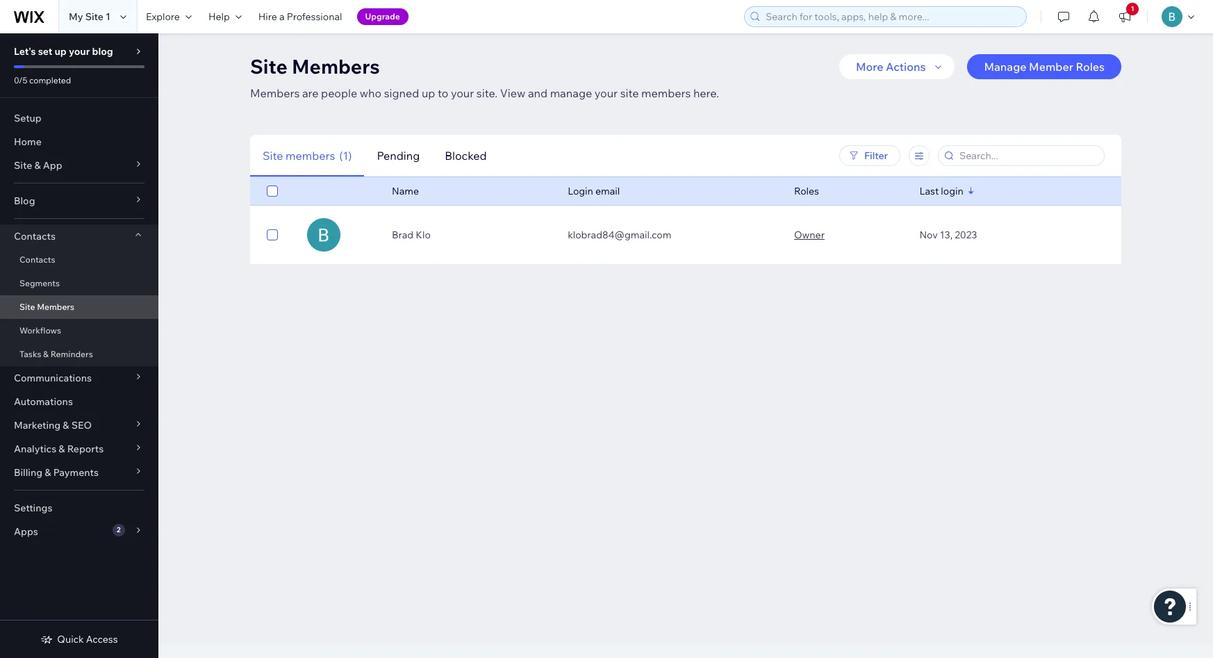 Task type: describe. For each thing, give the bounding box(es) containing it.
upgrade
[[365, 11, 400, 22]]

2
[[117, 525, 121, 534]]

login email
[[568, 185, 620, 197]]

login
[[568, 185, 593, 197]]

analytics
[[14, 443, 56, 455]]

member
[[1029, 60, 1074, 74]]

site
[[620, 86, 639, 100]]

manage member roles button
[[968, 54, 1122, 79]]

are
[[302, 86, 319, 100]]

klobrad84@gmail.com
[[568, 229, 672, 241]]

signed
[[384, 86, 419, 100]]

site members link
[[0, 295, 158, 319]]

to
[[438, 86, 448, 100]]

up inside sidebar element
[[55, 45, 67, 58]]

tasks
[[19, 349, 41, 359]]

hire
[[258, 10, 277, 23]]

1 horizontal spatial up
[[422, 86, 435, 100]]

my
[[69, 10, 83, 23]]

brad
[[392, 229, 414, 241]]

billing
[[14, 466, 42, 479]]

& for marketing
[[63, 419, 69, 432]]

site inside "link"
[[19, 302, 35, 312]]

my site 1
[[69, 10, 110, 23]]

sidebar element
[[0, 33, 158, 658]]

0 horizontal spatial roles
[[794, 185, 819, 197]]

1 horizontal spatial members
[[642, 86, 691, 100]]

1 button
[[1110, 0, 1141, 33]]

payments
[[53, 466, 99, 479]]

people
[[321, 86, 357, 100]]

workflows link
[[0, 319, 158, 343]]

settings
[[14, 502, 52, 514]]

brad klo
[[392, 229, 431, 241]]

0/5 completed
[[14, 75, 71, 85]]

login
[[941, 185, 964, 197]]

site & app button
[[0, 154, 158, 177]]

marketing & seo
[[14, 419, 92, 432]]

actions
[[886, 60, 926, 74]]

quick access button
[[41, 633, 118, 646]]

last login
[[920, 185, 964, 197]]

apps
[[14, 525, 38, 538]]

blocked
[[445, 148, 487, 162]]

& for tasks
[[43, 349, 49, 359]]

site & app
[[14, 159, 62, 172]]

upgrade button
[[357, 8, 409, 25]]

reminders
[[51, 349, 93, 359]]

app
[[43, 159, 62, 172]]

members inside "link"
[[37, 302, 74, 312]]

marketing & seo button
[[0, 414, 158, 437]]

(1)
[[339, 148, 352, 162]]

explore
[[146, 10, 180, 23]]

email
[[596, 185, 620, 197]]

1 vertical spatial members
[[286, 148, 335, 162]]

filter
[[865, 149, 888, 162]]

2 horizontal spatial your
[[595, 86, 618, 100]]

analytics & reports
[[14, 443, 104, 455]]

who
[[360, 86, 382, 100]]

& for billing
[[45, 466, 51, 479]]

contacts for contacts link
[[19, 254, 55, 265]]

communications
[[14, 372, 92, 384]]

last
[[920, 185, 939, 197]]

reports
[[67, 443, 104, 455]]

segments link
[[0, 272, 158, 295]]

members are people who signed up to your site. view and manage your site members here.
[[250, 86, 719, 100]]

marketing
[[14, 419, 61, 432]]

access
[[86, 633, 118, 646]]

contacts for contacts dropdown button
[[14, 230, 56, 243]]

1 inside 1 button
[[1131, 4, 1135, 13]]

manage member roles
[[984, 60, 1105, 74]]

blog
[[14, 195, 35, 207]]

professional
[[287, 10, 342, 23]]



Task type: vqa. For each thing, say whether or not it's contained in the screenshot.
the bottommost Logo
no



Task type: locate. For each thing, give the bounding box(es) containing it.
0 horizontal spatial site members
[[19, 302, 74, 312]]

1
[[1131, 4, 1135, 13], [106, 10, 110, 23]]

0 horizontal spatial members
[[286, 148, 335, 162]]

None checkbox
[[267, 227, 278, 243]]

members left the are
[[250, 86, 300, 100]]

owner
[[794, 229, 825, 241]]

0 vertical spatial contacts
[[14, 230, 56, 243]]

tab list containing site members
[[250, 134, 679, 177]]

site members up workflows
[[19, 302, 74, 312]]

site members
[[250, 54, 380, 79], [19, 302, 74, 312]]

&
[[34, 159, 41, 172], [43, 349, 49, 359], [63, 419, 69, 432], [59, 443, 65, 455], [45, 466, 51, 479]]

blog
[[92, 45, 113, 58]]

your inside sidebar element
[[69, 45, 90, 58]]

roles right member
[[1076, 60, 1105, 74]]

& left seo
[[63, 419, 69, 432]]

manage
[[984, 60, 1027, 74]]

1 horizontal spatial site members
[[250, 54, 380, 79]]

members right the site
[[642, 86, 691, 100]]

contacts inside dropdown button
[[14, 230, 56, 243]]

1 vertical spatial contacts
[[19, 254, 55, 265]]

tab list
[[250, 134, 679, 177]]

segments
[[19, 278, 60, 288]]

pending
[[377, 148, 420, 162]]

blocked button
[[432, 134, 499, 177]]

up
[[55, 45, 67, 58], [422, 86, 435, 100]]

& inside 'dropdown button'
[[34, 159, 41, 172]]

billing & payments button
[[0, 461, 158, 484]]

quick access
[[57, 633, 118, 646]]

your left blog
[[69, 45, 90, 58]]

& for analytics
[[59, 443, 65, 455]]

site members up the are
[[250, 54, 380, 79]]

2023
[[955, 229, 978, 241]]

manage
[[550, 86, 592, 100]]

help
[[208, 10, 230, 23]]

and
[[528, 86, 548, 100]]

members
[[292, 54, 380, 79], [250, 86, 300, 100], [37, 302, 74, 312]]

your
[[69, 45, 90, 58], [451, 86, 474, 100], [595, 86, 618, 100]]

0 vertical spatial site members
[[250, 54, 380, 79]]

1 vertical spatial roles
[[794, 185, 819, 197]]

site inside 'dropdown button'
[[14, 159, 32, 172]]

0 horizontal spatial up
[[55, 45, 67, 58]]

home link
[[0, 130, 158, 154]]

1 horizontal spatial roles
[[1076, 60, 1105, 74]]

members up people
[[292, 54, 380, 79]]

0 vertical spatial members
[[292, 54, 380, 79]]

roles
[[1076, 60, 1105, 74], [794, 185, 819, 197]]

billing & payments
[[14, 466, 99, 479]]

home
[[14, 136, 42, 148]]

site members inside "link"
[[19, 302, 74, 312]]

nov
[[920, 229, 938, 241]]

more actions button
[[840, 54, 955, 79]]

set
[[38, 45, 52, 58]]

seo
[[71, 419, 92, 432]]

up left to
[[422, 86, 435, 100]]

pending button
[[364, 134, 432, 177]]

up right set
[[55, 45, 67, 58]]

your right to
[[451, 86, 474, 100]]

roles inside button
[[1076, 60, 1105, 74]]

0/5
[[14, 75, 27, 85]]

completed
[[29, 75, 71, 85]]

None checkbox
[[267, 183, 278, 199]]

0 horizontal spatial 1
[[106, 10, 110, 23]]

klo
[[416, 229, 431, 241]]

let's
[[14, 45, 36, 58]]

contacts link
[[0, 248, 158, 272]]

a
[[279, 10, 285, 23]]

contacts down the blog
[[14, 230, 56, 243]]

2 vertical spatial members
[[37, 302, 74, 312]]

& right tasks
[[43, 349, 49, 359]]

settings link
[[0, 496, 158, 520]]

members left (1)
[[286, 148, 335, 162]]

1 vertical spatial up
[[422, 86, 435, 100]]

& left app on the top
[[34, 159, 41, 172]]

blog button
[[0, 189, 158, 213]]

view
[[500, 86, 526, 100]]

let's set up your blog
[[14, 45, 113, 58]]

1 horizontal spatial your
[[451, 86, 474, 100]]

0 horizontal spatial your
[[69, 45, 90, 58]]

1 vertical spatial members
[[250, 86, 300, 100]]

communications button
[[0, 366, 158, 390]]

Search for tools, apps, help & more... field
[[762, 7, 1022, 26]]

nov 13, 2023
[[920, 229, 978, 241]]

setup link
[[0, 106, 158, 130]]

workflows
[[19, 325, 61, 336]]

1 vertical spatial site members
[[19, 302, 74, 312]]

roles up owner
[[794, 185, 819, 197]]

1 horizontal spatial 1
[[1131, 4, 1135, 13]]

& inside 'popup button'
[[63, 419, 69, 432]]

name
[[392, 185, 419, 197]]

contacts up segments
[[19, 254, 55, 265]]

more actions
[[856, 60, 926, 74]]

members up workflows
[[37, 302, 74, 312]]

& left reports
[[59, 443, 65, 455]]

tasks & reminders
[[19, 349, 93, 359]]

setup
[[14, 112, 42, 124]]

brad klo image
[[307, 218, 340, 252]]

& for site
[[34, 159, 41, 172]]

tasks & reminders link
[[0, 343, 158, 366]]

& right billing
[[45, 466, 51, 479]]

contacts button
[[0, 224, 158, 248]]

hire a professional link
[[250, 0, 351, 33]]

members
[[642, 86, 691, 100], [286, 148, 335, 162]]

0 vertical spatial up
[[55, 45, 67, 58]]

your left the site
[[595, 86, 618, 100]]

site.
[[477, 86, 498, 100]]

help button
[[200, 0, 250, 33]]

analytics & reports button
[[0, 437, 158, 461]]

Search... field
[[956, 146, 1100, 165]]

here.
[[694, 86, 719, 100]]

automations link
[[0, 390, 158, 414]]

filter button
[[840, 145, 901, 166]]

0 vertical spatial members
[[642, 86, 691, 100]]

more
[[856, 60, 884, 74]]

0 vertical spatial roles
[[1076, 60, 1105, 74]]

site members (1)
[[263, 148, 352, 162]]

13,
[[940, 229, 953, 241]]



